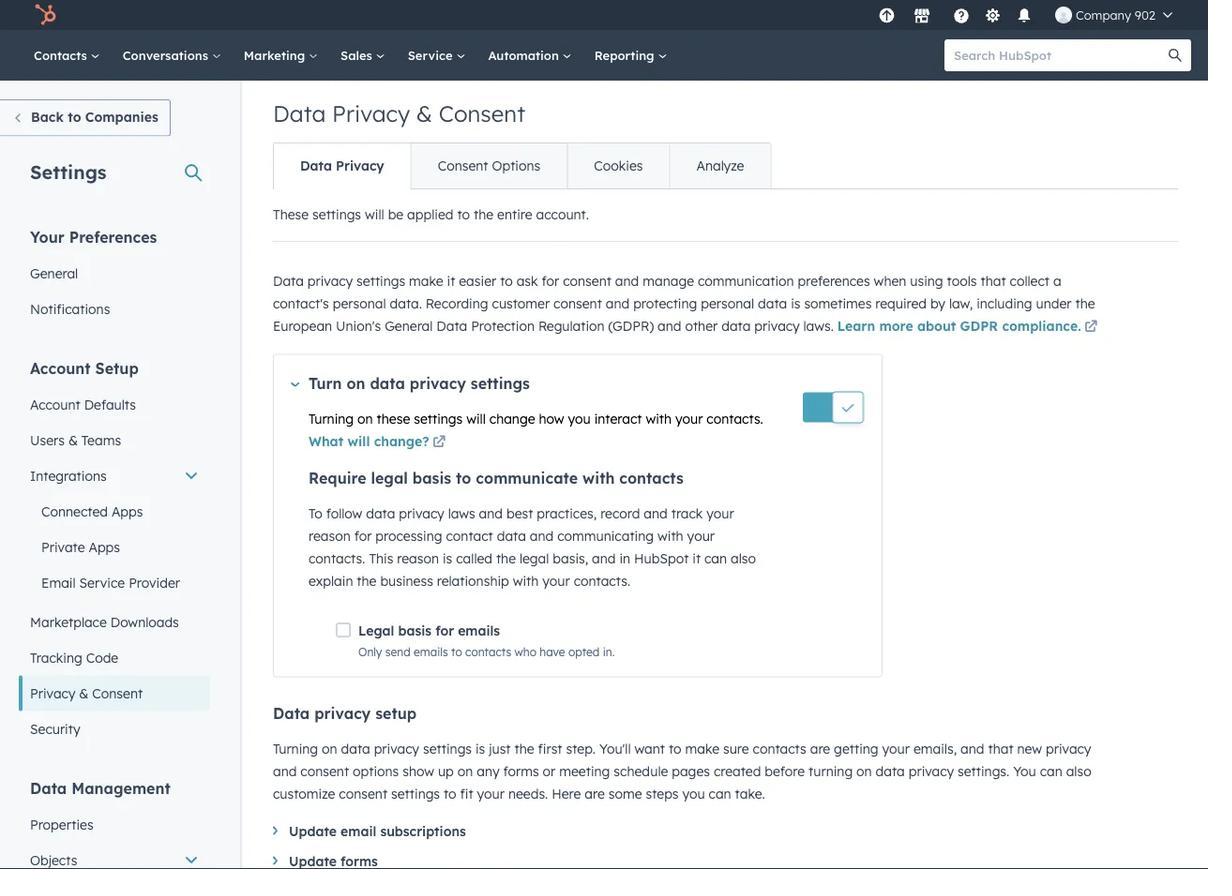 Task type: describe. For each thing, give the bounding box(es) containing it.
code
[[86, 650, 118, 666]]

users & teams
[[30, 432, 121, 448]]

2 caret image from the top
[[273, 857, 278, 866]]

to right want
[[669, 741, 682, 757]]

search button
[[1160, 39, 1192, 71]]

company 902 button
[[1044, 0, 1184, 30]]

tracking code
[[30, 650, 118, 666]]

and down protecting
[[658, 318, 682, 334]]

sometimes
[[804, 296, 872, 312]]

data for data privacy & consent
[[273, 99, 326, 128]]

communicating
[[557, 528, 654, 545]]

account setup element
[[19, 358, 210, 747]]

on right up
[[458, 763, 473, 780]]

0 horizontal spatial reason
[[309, 528, 351, 545]]

on down getting
[[857, 763, 872, 780]]

0 vertical spatial contacts
[[619, 469, 684, 488]]

integrations
[[30, 468, 107, 484]]

contacts inside turning on data privacy settings is just the first step. you'll want to make sure contacts are getting your emails, and that new privacy and consent options show up on any forms or meeting schedule pages created before turning on data privacy settings. you can also customize consent settings to fit your needs. here are some steps you can take.
[[753, 741, 807, 757]]

turning
[[809, 763, 853, 780]]

privacy right new
[[1046, 741, 1092, 757]]

account defaults link
[[19, 387, 210, 423]]

account for account defaults
[[30, 396, 80, 413]]

to
[[309, 506, 322, 522]]

connected
[[41, 503, 108, 520]]

that inside turning on data privacy settings is just the first step. you'll want to make sure contacts are getting your emails, and that new privacy and consent options show up on any forms or meeting schedule pages created before turning on data privacy settings. you can also customize consent settings to fit your needs. here are some steps you can take.
[[988, 741, 1014, 757]]

reporting link
[[583, 30, 679, 81]]

data right other
[[722, 318, 751, 334]]

require
[[309, 469, 367, 488]]

link opens in a new window image inside what will change? link
[[433, 436, 446, 449]]

to right applied
[[457, 206, 470, 223]]

collect
[[1010, 273, 1050, 289]]

sure
[[723, 741, 749, 757]]

it inside data privacy settings make it easier to ask for consent and manage communication preferences when using tools that collect a contact's personal data. recording customer consent and protecting personal data is sometimes required by law, including under the european union's general data protection regulation (gdpr) and other data privacy laws.
[[447, 273, 455, 289]]

0 horizontal spatial emails
[[414, 645, 448, 659]]

company
[[1076, 7, 1132, 23]]

setup
[[376, 704, 417, 723]]

communication
[[698, 273, 794, 289]]

or
[[543, 763, 556, 780]]

data for data management
[[30, 779, 67, 798]]

properties
[[30, 817, 93, 833]]

laws
[[448, 506, 475, 522]]

settings inside data privacy settings make it easier to ask for consent and manage communication preferences when using tools that collect a contact's personal data. recording customer consent and protecting personal data is sometimes required by law, including under the european union's general data protection regulation (gdpr) and other data privacy laws.
[[357, 273, 405, 289]]

turning for turning on these settings will change how you interact with your contacts.
[[309, 410, 354, 427]]

settings image
[[985, 8, 1001, 25]]

schedule
[[614, 763, 668, 780]]

you
[[1013, 763, 1036, 780]]

and left the manage
[[615, 273, 639, 289]]

is inside data privacy settings make it easier to ask for consent and manage communication preferences when using tools that collect a contact's personal data. recording customer consent and protecting personal data is sometimes required by law, including under the european union's general data protection regulation (gdpr) and other data privacy laws.
[[791, 296, 801, 312]]

show
[[403, 763, 434, 780]]

with up hubspot
[[658, 528, 684, 545]]

how
[[539, 410, 564, 427]]

and left in at the right of page
[[592, 551, 616, 567]]

consent options
[[438, 158, 541, 174]]

1 link opens in a new window image from the top
[[433, 432, 446, 454]]

called
[[456, 551, 493, 567]]

best
[[507, 506, 533, 522]]

downloads
[[110, 614, 179, 630]]

privacy up options
[[374, 741, 419, 757]]

1 horizontal spatial for
[[436, 623, 454, 639]]

meeting
[[559, 763, 610, 780]]

settings right these
[[312, 206, 361, 223]]

who
[[515, 645, 537, 659]]

first
[[538, 741, 562, 757]]

data up processing
[[366, 506, 395, 522]]

0 vertical spatial basis
[[413, 469, 451, 488]]

only
[[358, 645, 382, 659]]

settings link
[[981, 5, 1005, 25]]

for inside the to follow data privacy laws and best practices, record and track your reason for processing contact data and communicating with your contacts. this reason is called the legal basis, and in hubspot it can also explain the business relationship with your contacts.
[[354, 528, 372, 545]]

settings
[[30, 160, 107, 183]]

some
[[609, 786, 642, 802]]

data privacy
[[300, 158, 384, 174]]

these
[[273, 206, 309, 223]]

to inside data privacy settings make it easier to ask for consent and manage communication preferences when using tools that collect a contact's personal data. recording customer consent and protecting personal data is sometimes required by law, including under the european union's general data protection regulation (gdpr) and other data privacy laws.
[[500, 273, 513, 289]]

update
[[289, 823, 337, 840]]

subscriptions
[[380, 823, 466, 840]]

privacy inside the to follow data privacy laws and best practices, record and track your reason for processing contact data and communicating with your contacts. this reason is called the legal basis, and in hubspot it can also explain the business relationship with your contacts.
[[399, 506, 444, 522]]

on for turning on these settings will change how you interact with your contacts.
[[358, 410, 373, 427]]

hubspot link
[[23, 4, 70, 26]]

when
[[874, 273, 907, 289]]

preferences
[[69, 228, 157, 246]]

make inside turning on data privacy settings is just the first step. you'll want to make sure contacts are getting your emails, and that new privacy and consent options show up on any forms or meeting schedule pages created before turning on data privacy settings. you can also customize consent settings to fit your needs. here are some steps you can take.
[[685, 741, 720, 757]]

is inside the to follow data privacy laws and best practices, record and track your reason for processing contact data and communicating with your contacts. this reason is called the legal basis, and in hubspot it can also explain the business relationship with your contacts.
[[443, 551, 453, 567]]

your down any
[[477, 786, 505, 802]]

here
[[552, 786, 581, 802]]

laws.
[[804, 318, 834, 334]]

legal
[[358, 623, 394, 639]]

recording
[[426, 296, 488, 312]]

the left entire
[[474, 206, 494, 223]]

customer
[[492, 296, 550, 312]]

marketplaces image
[[914, 8, 931, 25]]

compliance.
[[1002, 318, 1081, 334]]

union's
[[336, 318, 381, 334]]

1 vertical spatial contacts
[[465, 645, 511, 659]]

it inside the to follow data privacy laws and best practices, record and track your reason for processing contact data and communicating with your contacts. this reason is called the legal basis, and in hubspot it can also explain the business relationship with your contacts.
[[693, 551, 701, 567]]

0 vertical spatial consent
[[439, 99, 525, 128]]

1 vertical spatial will
[[466, 410, 486, 427]]

what will change? link
[[309, 432, 449, 454]]

explain
[[309, 573, 353, 590]]

data for data privacy
[[300, 158, 332, 174]]

emails,
[[914, 741, 957, 757]]

navigation containing data privacy
[[273, 143, 772, 190]]

that inside data privacy settings make it easier to ask for consent and manage communication preferences when using tools that collect a contact's personal data. recording customer consent and protecting personal data is sometimes required by law, including under the european union's general data protection regulation (gdpr) and other data privacy laws.
[[981, 273, 1006, 289]]

forms
[[503, 763, 539, 780]]

users
[[30, 432, 65, 448]]

privacy up 'contact's'
[[308, 273, 353, 289]]

marketplace
[[30, 614, 107, 630]]

a
[[1054, 273, 1062, 289]]

you'll
[[599, 741, 631, 757]]

(gdpr)
[[608, 318, 654, 334]]

data down communication
[[758, 296, 787, 312]]

hubspot image
[[34, 4, 56, 26]]

under
[[1036, 296, 1072, 312]]

privacy for data privacy & consent
[[332, 99, 410, 128]]

gdpr
[[960, 318, 998, 334]]

2 horizontal spatial &
[[416, 99, 433, 128]]

provider
[[129, 575, 180, 591]]

help image
[[953, 8, 970, 25]]

1 vertical spatial are
[[585, 786, 605, 802]]

make inside data privacy settings make it easier to ask for consent and manage communication preferences when using tools that collect a contact's personal data. recording customer consent and protecting personal data is sometimes required by law, including under the european union's general data protection regulation (gdpr) and other data privacy laws.
[[409, 273, 443, 289]]

to down legal basis for emails
[[451, 645, 462, 659]]

will inside what will change? link
[[348, 433, 370, 449]]

0 horizontal spatial contacts.
[[309, 551, 365, 567]]

email service provider link
[[19, 565, 210, 601]]

what will change?
[[309, 433, 429, 449]]

privacy left the setup
[[314, 704, 371, 723]]

privacy & consent link
[[19, 676, 210, 712]]

entire
[[497, 206, 533, 223]]

1 personal from the left
[[333, 296, 386, 312]]

data up these
[[370, 374, 405, 393]]

consent options link
[[411, 144, 567, 189]]

connected apps link
[[19, 494, 210, 530]]

privacy for data privacy
[[336, 158, 384, 174]]

1 vertical spatial basis
[[398, 623, 432, 639]]

account for account setup
[[30, 359, 91, 378]]

your preferences element
[[19, 227, 210, 327]]

protection
[[471, 318, 535, 334]]

settings down turn on data privacy settings
[[414, 410, 463, 427]]

to up laws
[[456, 469, 471, 488]]

cookies link
[[567, 144, 669, 189]]

protecting
[[633, 296, 697, 312]]

2 horizontal spatial contacts.
[[707, 410, 764, 427]]

privacy inside 'account setup' element
[[30, 685, 75, 702]]

privacy up these
[[410, 374, 466, 393]]

apps for private apps
[[89, 539, 120, 555]]

data for data privacy setup
[[273, 704, 310, 723]]

0 vertical spatial are
[[810, 741, 830, 757]]

turn on data privacy settings
[[309, 374, 530, 393]]

these settings will be applied to the entire account.
[[273, 206, 589, 223]]

to left fit
[[444, 786, 457, 802]]

privacy down emails,
[[909, 763, 954, 780]]



Task type: vqa. For each thing, say whether or not it's contained in the screenshot.
PRIORITY
no



Task type: locate. For each thing, give the bounding box(es) containing it.
is left just at the left bottom of the page
[[476, 741, 485, 757]]

0 horizontal spatial service
[[79, 575, 125, 591]]

pages
[[672, 763, 710, 780]]

settings up up
[[423, 741, 472, 757]]

turn
[[309, 374, 342, 393]]

1 vertical spatial contacts.
[[309, 551, 365, 567]]

2 horizontal spatial contacts
[[753, 741, 807, 757]]

privacy down data privacy & consent
[[336, 158, 384, 174]]

1 vertical spatial service
[[79, 575, 125, 591]]

data down recording
[[437, 318, 467, 334]]

also inside the to follow data privacy laws and best practices, record and track your reason for processing contact data and communicating with your contacts. this reason is called the legal basis, and in hubspot it can also explain the business relationship with your contacts.
[[731, 551, 756, 567]]

is left called
[[443, 551, 453, 567]]

that up including
[[981, 273, 1006, 289]]

settings up data.
[[357, 273, 405, 289]]

to inside 'link'
[[68, 109, 81, 125]]

other
[[685, 318, 718, 334]]

2 vertical spatial &
[[79, 685, 89, 702]]

up
[[438, 763, 454, 780]]

the right under
[[1076, 296, 1095, 312]]

back to companies
[[31, 109, 158, 125]]

for inside data privacy settings make it easier to ask for consent and manage communication preferences when using tools that collect a contact's personal data. recording customer consent and protecting personal data is sometimes required by law, including under the european union's general data protection regulation (gdpr) and other data privacy laws.
[[542, 273, 559, 289]]

are down meeting
[[585, 786, 605, 802]]

1 horizontal spatial service
[[408, 47, 456, 63]]

data privacy settings make it easier to ask for consent and manage communication preferences when using tools that collect a contact's personal data. recording customer consent and protecting personal data is sometimes required by law, including under the european union's general data protection regulation (gdpr) and other data privacy laws.
[[273, 273, 1095, 334]]

data up these
[[300, 158, 332, 174]]

can
[[705, 551, 727, 567], [1040, 763, 1063, 780], [709, 786, 732, 802]]

privacy
[[332, 99, 410, 128], [336, 158, 384, 174], [30, 685, 75, 702]]

it
[[447, 273, 455, 289], [693, 551, 701, 567]]

& for teams
[[68, 432, 78, 448]]

0 vertical spatial emails
[[458, 623, 500, 639]]

caret image down 'customize'
[[273, 857, 278, 866]]

contacts
[[34, 47, 91, 63]]

0 horizontal spatial for
[[354, 528, 372, 545]]

for up this
[[354, 528, 372, 545]]

it up recording
[[447, 273, 455, 289]]

1 vertical spatial can
[[1040, 763, 1063, 780]]

options
[[353, 763, 399, 780]]

on for turning on data privacy settings is just the first step. you'll want to make sure contacts are getting your emails, and that new privacy and consent options show up on any forms or meeting schedule pages created before turning on data privacy settings. you can also customize consent settings to fit your needs. here are some steps you can take.
[[322, 741, 337, 757]]

contacts
[[619, 469, 684, 488], [465, 645, 511, 659], [753, 741, 807, 757]]

data up 'contact's'
[[273, 273, 304, 289]]

with up record
[[583, 469, 615, 488]]

search image
[[1169, 49, 1182, 62]]

general down your
[[30, 265, 78, 281]]

legal left the basis,
[[520, 551, 549, 567]]

data down getting
[[876, 763, 905, 780]]

0 vertical spatial caret image
[[273, 827, 278, 836]]

turning up what
[[309, 410, 354, 427]]

1 vertical spatial consent
[[438, 158, 488, 174]]

customize
[[273, 786, 335, 802]]

and left track
[[644, 506, 668, 522]]

apps inside private apps link
[[89, 539, 120, 555]]

turning inside turning on data privacy settings is just the first step. you'll want to make sure contacts are getting your emails, and that new privacy and consent options show up on any forms or meeting schedule pages created before turning on data privacy settings. you can also customize consent settings to fit your needs. here are some steps you can take.
[[273, 741, 318, 757]]

notifications link
[[19, 291, 210, 327]]

company 902 menu
[[873, 0, 1186, 30]]

caret image
[[291, 383, 300, 387]]

2 vertical spatial for
[[436, 623, 454, 639]]

1 vertical spatial &
[[68, 432, 78, 448]]

data up properties
[[30, 779, 67, 798]]

account up users
[[30, 396, 80, 413]]

will left change
[[466, 410, 486, 427]]

902
[[1135, 7, 1156, 23]]

1 vertical spatial turning
[[273, 741, 318, 757]]

1 vertical spatial is
[[443, 551, 453, 567]]

it right hubspot
[[693, 551, 701, 567]]

the right called
[[496, 551, 516, 567]]

1 vertical spatial for
[[354, 528, 372, 545]]

privacy up the security
[[30, 685, 75, 702]]

needs.
[[508, 786, 548, 802]]

is inside turning on data privacy settings is just the first step. you'll want to make sure contacts are getting your emails, and that new privacy and consent options show up on any forms or meeting schedule pages created before turning on data privacy settings. you can also customize consent settings to fit your needs. here are some steps you can take.
[[476, 741, 485, 757]]

contacts up before on the right bottom of the page
[[753, 741, 807, 757]]

the up forms
[[515, 741, 534, 757]]

turning for turning on data privacy settings is just the first step. you'll want to make sure contacts are getting your emails, and that new privacy and consent options show up on any forms or meeting schedule pages created before turning on data privacy settings. you can also customize consent settings to fit your needs. here are some steps you can take.
[[273, 741, 318, 757]]

only send emails to contacts who have opted in.
[[358, 645, 615, 659]]

management
[[71, 779, 171, 798]]

teams
[[81, 432, 121, 448]]

turning on data privacy settings is just the first step. you'll want to make sure contacts are getting your emails, and that new privacy and consent options show up on any forms or meeting schedule pages created before turning on data privacy settings. you can also customize consent settings to fit your needs. here are some steps you can take.
[[273, 741, 1092, 802]]

including
[[977, 296, 1033, 312]]

reason down to
[[309, 528, 351, 545]]

the down this
[[357, 573, 377, 590]]

2 horizontal spatial is
[[791, 296, 801, 312]]

0 vertical spatial is
[[791, 296, 801, 312]]

defaults
[[84, 396, 136, 413]]

and up 'customize'
[[273, 763, 297, 780]]

1 horizontal spatial you
[[683, 786, 705, 802]]

european
[[273, 318, 332, 334]]

your left emails,
[[882, 741, 910, 757]]

the inside data privacy settings make it easier to ask for consent and manage communication preferences when using tools that collect a contact's personal data. recording customer consent and protecting personal data is sometimes required by law, including under the european union's general data protection regulation (gdpr) and other data privacy laws.
[[1076, 296, 1095, 312]]

2 link opens in a new window image from the top
[[1085, 321, 1098, 334]]

can right hubspot
[[705, 551, 727, 567]]

that up settings.
[[988, 741, 1014, 757]]

0 vertical spatial legal
[[371, 469, 408, 488]]

basis up laws
[[413, 469, 451, 488]]

1 vertical spatial it
[[693, 551, 701, 567]]

0 horizontal spatial are
[[585, 786, 605, 802]]

the inside turning on data privacy settings is just the first step. you'll want to make sure contacts are getting your emails, and that new privacy and consent options show up on any forms or meeting schedule pages created before turning on data privacy settings. you can also customize consent settings to fit your needs. here are some steps you can take.
[[515, 741, 534, 757]]

0 vertical spatial reason
[[309, 528, 351, 545]]

1 account from the top
[[30, 359, 91, 378]]

will left be
[[365, 206, 384, 223]]

emails down legal basis for emails
[[414, 645, 448, 659]]

privacy up processing
[[399, 506, 444, 522]]

your right interact
[[676, 410, 703, 427]]

2 vertical spatial privacy
[[30, 685, 75, 702]]

for up the only send emails to contacts who have opted in.
[[436, 623, 454, 639]]

Search HubSpot search field
[[945, 39, 1175, 71]]

0 vertical spatial general
[[30, 265, 78, 281]]

account up account defaults
[[30, 359, 91, 378]]

apps for connected apps
[[112, 503, 143, 520]]

hubspot
[[634, 551, 689, 567]]

navigation
[[273, 143, 772, 190]]

& right users
[[68, 432, 78, 448]]

1 horizontal spatial is
[[476, 741, 485, 757]]

want
[[635, 741, 665, 757]]

your down track
[[687, 528, 715, 545]]

1 horizontal spatial contacts.
[[574, 573, 631, 590]]

legal down what will change? link on the left of the page
[[371, 469, 408, 488]]

conversations
[[123, 47, 212, 63]]

private apps link
[[19, 530, 210, 565]]

1 horizontal spatial legal
[[520, 551, 549, 567]]

analyze
[[697, 158, 744, 174]]

to
[[68, 109, 81, 125], [457, 206, 470, 223], [500, 273, 513, 289], [456, 469, 471, 488], [451, 645, 462, 659], [669, 741, 682, 757], [444, 786, 457, 802]]

manage
[[643, 273, 694, 289]]

you right the how
[[568, 410, 591, 427]]

ask
[[517, 273, 538, 289]]

1 vertical spatial privacy
[[336, 158, 384, 174]]

contacts.
[[707, 410, 764, 427], [309, 551, 365, 567], [574, 573, 631, 590]]

0 vertical spatial &
[[416, 99, 433, 128]]

can inside the to follow data privacy laws and best practices, record and track your reason for processing contact data and communicating with your contacts. this reason is called the legal basis, and in hubspot it can also explain the business relationship with your contacts.
[[705, 551, 727, 567]]

and down best
[[530, 528, 554, 545]]

1 horizontal spatial are
[[810, 741, 830, 757]]

the
[[474, 206, 494, 223], [1076, 296, 1095, 312], [496, 551, 516, 567], [357, 573, 377, 590], [515, 741, 534, 757]]

your right track
[[707, 506, 734, 522]]

apps down integrations button
[[112, 503, 143, 520]]

data up options
[[341, 741, 370, 757]]

apps inside connected apps 'link'
[[112, 503, 143, 520]]

data management element
[[19, 778, 210, 870]]

caret image
[[273, 827, 278, 836], [273, 857, 278, 866]]

make up pages
[[685, 741, 720, 757]]

users & teams link
[[19, 423, 210, 458]]

2 horizontal spatial for
[[542, 273, 559, 289]]

learn
[[838, 318, 875, 334]]

require legal basis to communicate with contacts
[[309, 469, 684, 488]]

companies
[[85, 109, 158, 125]]

consent inside "privacy & consent" link
[[92, 685, 143, 702]]

with right "relationship"
[[513, 573, 539, 590]]

basis up send at the left
[[398, 623, 432, 639]]

email service provider
[[41, 575, 180, 591]]

& down tracking code
[[79, 685, 89, 702]]

2 personal from the left
[[701, 296, 754, 312]]

update email subscriptions button
[[273, 820, 1117, 843]]

2 vertical spatial contacts
[[753, 741, 807, 757]]

follow
[[326, 506, 362, 522]]

also right hubspot
[[731, 551, 756, 567]]

1 horizontal spatial general
[[385, 318, 433, 334]]

& down service link
[[416, 99, 433, 128]]

1 vertical spatial you
[[683, 786, 705, 802]]

0 horizontal spatial personal
[[333, 296, 386, 312]]

settings
[[312, 206, 361, 223], [357, 273, 405, 289], [471, 374, 530, 393], [414, 410, 463, 427], [423, 741, 472, 757], [391, 786, 440, 802]]

to left the ask
[[500, 273, 513, 289]]

easier
[[459, 273, 497, 289]]

consent inside consent options link
[[438, 158, 488, 174]]

0 horizontal spatial &
[[68, 432, 78, 448]]

emails up the only send emails to contacts who have opted in.
[[458, 623, 500, 639]]

0 horizontal spatial also
[[731, 551, 756, 567]]

privacy left laws. at the top right of page
[[755, 318, 800, 334]]

1 horizontal spatial contacts
[[619, 469, 684, 488]]

general inside data privacy settings make it easier to ask for consent and manage communication preferences when using tools that collect a contact's personal data. recording customer consent and protecting personal data is sometimes required by law, including under the european union's general data protection regulation (gdpr) and other data privacy laws.
[[385, 318, 433, 334]]

1 caret image from the top
[[273, 827, 278, 836]]

0 horizontal spatial is
[[443, 551, 453, 567]]

1 horizontal spatial make
[[685, 741, 720, 757]]

change?
[[374, 433, 429, 449]]

consent down tracking code link
[[92, 685, 143, 702]]

1 horizontal spatial also
[[1066, 763, 1092, 780]]

0 horizontal spatial contacts
[[465, 645, 511, 659]]

data up 'customize'
[[273, 704, 310, 723]]

also inside turning on data privacy settings is just the first step. you'll want to make sure contacts are getting your emails, and that new privacy and consent options show up on any forms or meeting schedule pages created before turning on data privacy settings. you can also customize consent settings to fit your needs. here are some steps you can take.
[[1066, 763, 1092, 780]]

0 horizontal spatial make
[[409, 273, 443, 289]]

and up settings.
[[961, 741, 985, 757]]

settings.
[[958, 763, 1010, 780]]

0 vertical spatial can
[[705, 551, 727, 567]]

you down pages
[[683, 786, 705, 802]]

contacts link
[[23, 30, 111, 81]]

1 vertical spatial make
[[685, 741, 720, 757]]

0 vertical spatial turning
[[309, 410, 354, 427]]

personal up union's
[[333, 296, 386, 312]]

getting
[[834, 741, 879, 757]]

security
[[30, 721, 80, 737]]

general inside your preferences element
[[30, 265, 78, 281]]

& for consent
[[79, 685, 89, 702]]

0 vertical spatial will
[[365, 206, 384, 223]]

required
[[876, 296, 927, 312]]

1 horizontal spatial personal
[[701, 296, 754, 312]]

service up data privacy & consent
[[408, 47, 456, 63]]

sales link
[[329, 30, 397, 81]]

account defaults
[[30, 396, 136, 413]]

2 vertical spatial is
[[476, 741, 485, 757]]

with right interact
[[646, 410, 672, 427]]

0 vertical spatial also
[[731, 551, 756, 567]]

1 vertical spatial legal
[[520, 551, 549, 567]]

link opens in a new window image inside learn more about gdpr compliance. "link"
[[1085, 321, 1098, 334]]

learn more about gdpr compliance.
[[838, 318, 1081, 334]]

law,
[[949, 296, 973, 312]]

reason down processing
[[397, 551, 439, 567]]

0 horizontal spatial you
[[568, 410, 591, 427]]

settings up change
[[471, 374, 530, 393]]

personal down communication
[[701, 296, 754, 312]]

1 horizontal spatial &
[[79, 685, 89, 702]]

0 vertical spatial account
[[30, 359, 91, 378]]

link opens in a new window image
[[433, 432, 446, 454], [433, 436, 446, 449]]

service down private apps link
[[79, 575, 125, 591]]

are up turning
[[810, 741, 830, 757]]

notifications
[[30, 301, 110, 317]]

mateo roberts image
[[1055, 7, 1072, 23]]

2 link opens in a new window image from the top
[[433, 436, 446, 449]]

analyze link
[[669, 144, 771, 189]]

your down the basis,
[[543, 573, 570, 590]]

private apps
[[41, 539, 120, 555]]

0 vertical spatial that
[[981, 273, 1006, 289]]

0 vertical spatial contacts.
[[707, 410, 764, 427]]

on up what will change?
[[358, 410, 373, 427]]

for
[[542, 273, 559, 289], [354, 528, 372, 545], [436, 623, 454, 639]]

0 vertical spatial make
[[409, 273, 443, 289]]

legal
[[371, 469, 408, 488], [520, 551, 549, 567]]

1 vertical spatial reason
[[397, 551, 439, 567]]

2 vertical spatial can
[[709, 786, 732, 802]]

on
[[347, 374, 365, 393], [358, 410, 373, 427], [322, 741, 337, 757], [458, 763, 473, 780], [857, 763, 872, 780]]

settings down show
[[391, 786, 440, 802]]

0 vertical spatial service
[[408, 47, 456, 63]]

and left best
[[479, 506, 503, 522]]

1 horizontal spatial emails
[[458, 623, 500, 639]]

1 link opens in a new window image from the top
[[1085, 317, 1098, 339]]

notifications image
[[1016, 8, 1033, 25]]

consent left options
[[438, 158, 488, 174]]

0 vertical spatial privacy
[[332, 99, 410, 128]]

0 horizontal spatial legal
[[371, 469, 408, 488]]

track
[[671, 506, 703, 522]]

0 vertical spatial it
[[447, 273, 455, 289]]

legal inside the to follow data privacy laws and best practices, record and track your reason for processing contact data and communicating with your contacts. this reason is called the legal basis, and in hubspot it can also explain the business relationship with your contacts.
[[520, 551, 549, 567]]

back
[[31, 109, 64, 125]]

0 horizontal spatial it
[[447, 273, 455, 289]]

data for data privacy settings make it easier to ask for consent and manage communication preferences when using tools that collect a contact's personal data. recording customer consent and protecting personal data is sometimes required by law, including under the european union's general data protection regulation (gdpr) and other data privacy laws.
[[273, 273, 304, 289]]

0 vertical spatial apps
[[112, 503, 143, 520]]

0 horizontal spatial general
[[30, 265, 78, 281]]

2 vertical spatial contacts.
[[574, 573, 631, 590]]

also right you
[[1066, 763, 1092, 780]]

account.
[[536, 206, 589, 223]]

data down best
[[497, 528, 526, 545]]

1 vertical spatial account
[[30, 396, 80, 413]]

service
[[408, 47, 456, 63], [79, 575, 125, 591]]

0 vertical spatial you
[[568, 410, 591, 427]]

1 horizontal spatial it
[[693, 551, 701, 567]]

will
[[365, 206, 384, 223], [466, 410, 486, 427], [348, 433, 370, 449]]

1 vertical spatial general
[[385, 318, 433, 334]]

1 horizontal spatial reason
[[397, 551, 439, 567]]

basis
[[413, 469, 451, 488], [398, 623, 432, 639]]

turning up 'customize'
[[273, 741, 318, 757]]

you inside turning on data privacy settings is just the first step. you'll want to make sure contacts are getting your emails, and that new privacy and consent options show up on any forms or meeting schedule pages created before turning on data privacy settings. you can also customize consent settings to fit your needs. here are some steps you can take.
[[683, 786, 705, 802]]

1 vertical spatial apps
[[89, 539, 120, 555]]

1 vertical spatial that
[[988, 741, 1014, 757]]

1 vertical spatial emails
[[414, 645, 448, 659]]

1 vertical spatial also
[[1066, 763, 1092, 780]]

reason
[[309, 528, 351, 545], [397, 551, 439, 567]]

apps
[[112, 503, 143, 520], [89, 539, 120, 555]]

caret image inside update email subscriptions dropdown button
[[273, 827, 278, 836]]

about
[[917, 318, 956, 334]]

link opens in a new window image
[[1085, 317, 1098, 339], [1085, 321, 1098, 334]]

upgrade image
[[879, 8, 895, 25]]

data privacy & consent
[[273, 99, 525, 128]]

and up (gdpr)
[[606, 296, 630, 312]]

service inside service link
[[408, 47, 456, 63]]

regulation
[[538, 318, 605, 334]]

service inside "email service provider" link
[[79, 575, 125, 591]]

0 vertical spatial for
[[542, 273, 559, 289]]

steps
[[646, 786, 679, 802]]

general down data.
[[385, 318, 433, 334]]

on for turn on data privacy settings
[[347, 374, 365, 393]]

apps up email service provider on the left
[[89, 539, 120, 555]]

2 vertical spatial consent
[[92, 685, 143, 702]]

2 account from the top
[[30, 396, 80, 413]]

more
[[880, 318, 913, 334]]

1 vertical spatial caret image
[[273, 857, 278, 866]]

data.
[[390, 296, 422, 312]]

will right what
[[348, 433, 370, 449]]

contact's
[[273, 296, 329, 312]]

2 vertical spatial will
[[348, 433, 370, 449]]

marketing
[[244, 47, 309, 63]]



